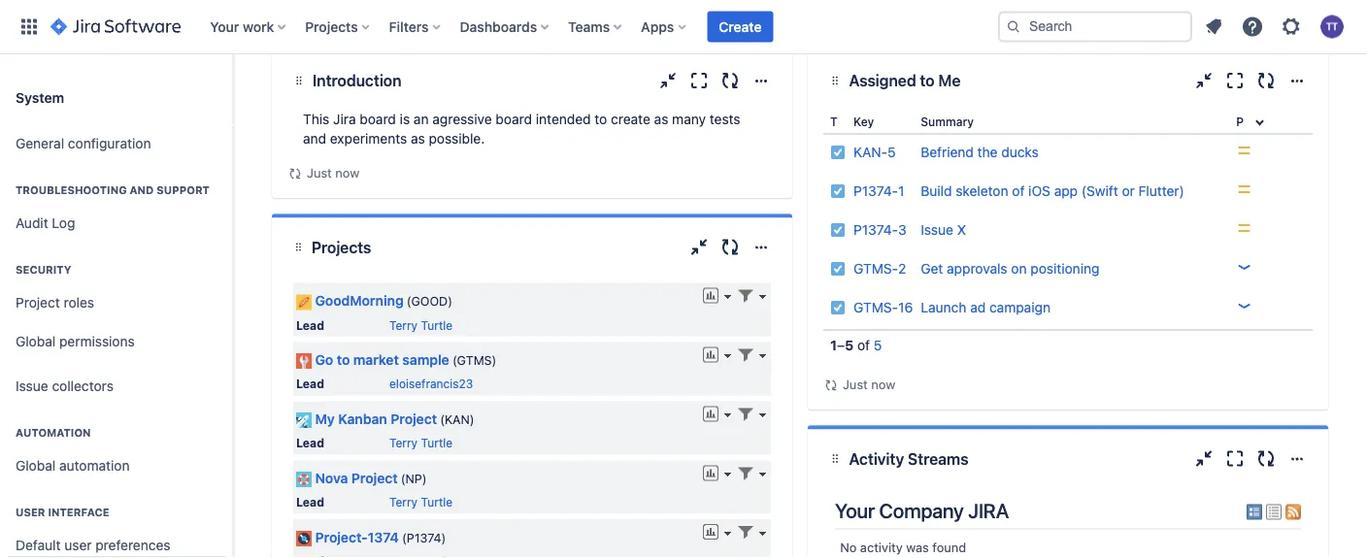 Task type: locate. For each thing, give the bounding box(es) containing it.
2 horizontal spatial to
[[920, 72, 935, 90]]

an arrow curved in a circular way on the button that refreshes the dashboard image down – at bottom right
[[824, 378, 839, 394]]

banner
[[0, 0, 1367, 54]]

1 low image from the top
[[1237, 260, 1252, 275]]

just down this
[[307, 166, 332, 181]]

1 vertical spatial just now
[[843, 378, 896, 392]]

an arrow curved in a circular way on the button that refreshes the dashboard image down this
[[287, 166, 303, 182]]

1 vertical spatial an arrow curved in a circular way on the button that refreshes the dashboard image
[[824, 378, 839, 394]]

1 global from the top
[[16, 334, 56, 350]]

2 vertical spatial to
[[337, 353, 350, 369]]

p1374- down kan-5 link
[[854, 184, 898, 200]]

terry turtle down (good)
[[389, 319, 453, 332]]

projects
[[305, 18, 358, 34], [312, 238, 371, 257]]

1 vertical spatial of
[[857, 338, 870, 354]]

of left 5 link
[[857, 338, 870, 354]]

just now down 5 link
[[843, 378, 896, 392]]

0 vertical spatial gtms-
[[854, 261, 898, 277]]

2 terry turtle from the top
[[389, 437, 453, 451]]

global automation
[[16, 458, 130, 474]]

an arrow curved in a circular way on the button that refreshes the dashboard image for projects
[[287, 166, 303, 182]]

2 lead from the top
[[296, 378, 324, 392]]

gtms- up 5 link
[[854, 300, 898, 316]]

task image up task icon
[[830, 262, 846, 277]]

2 task image from the top
[[830, 184, 846, 200]]

terry turtle link
[[389, 319, 453, 332], [389, 437, 453, 451], [389, 496, 453, 510]]

terry turtle for my kanban project
[[389, 437, 453, 451]]

approvals
[[947, 261, 1008, 277]]

1 vertical spatial now
[[871, 378, 896, 392]]

16
[[898, 300, 913, 316]]

issue left collectors
[[16, 378, 48, 394]]

ducks
[[1002, 145, 1039, 161]]

terry for kanban
[[389, 437, 418, 451]]

0 vertical spatial to
[[920, 72, 935, 90]]

terry turtle link for goodmorning
[[389, 319, 453, 332]]

2 p1374- from the top
[[854, 222, 898, 238]]

turtle for nova project
[[421, 496, 453, 510]]

ios
[[1029, 184, 1051, 200]]

maximize assigned to me image
[[1224, 69, 1247, 93]]

minimize assigned to me image
[[1193, 69, 1216, 93]]

0 horizontal spatial an arrow curved in a circular way on the button that refreshes the dashboard image
[[287, 166, 303, 182]]

task image down t
[[830, 145, 846, 161]]

an
[[414, 112, 429, 128]]

low image
[[1237, 260, 1252, 275], [1237, 299, 1252, 314]]

filters button
[[383, 11, 448, 42]]

0 horizontal spatial and
[[130, 184, 154, 197]]

minimize projects image
[[688, 236, 711, 259]]

1 gtms- from the top
[[854, 261, 898, 277]]

board left "intended"
[[496, 112, 532, 128]]

5 up p1374-1 link on the right of the page
[[888, 145, 896, 161]]

0 vertical spatial as
[[654, 112, 669, 128]]

to left me
[[920, 72, 935, 90]]

5 left 5 link
[[845, 338, 854, 354]]

log
[[52, 215, 75, 231]]

2 vertical spatial turtle
[[421, 496, 453, 510]]

summary
[[921, 115, 974, 129]]

lead down go
[[296, 378, 324, 392]]

1
[[898, 184, 904, 200], [830, 338, 837, 354]]

board up experiments
[[360, 112, 396, 128]]

global
[[16, 334, 56, 350], [16, 458, 56, 474]]

gtms- for 16
[[854, 300, 898, 316]]

of left ios
[[1012, 184, 1025, 200]]

terry for project
[[389, 496, 418, 510]]

2 board from the left
[[496, 112, 532, 128]]

as left many
[[654, 112, 669, 128]]

your inside popup button
[[210, 18, 239, 34]]

2 vertical spatial terry turtle link
[[389, 496, 453, 510]]

collectors
[[52, 378, 114, 394]]

security
[[16, 264, 71, 276]]

lead up go
[[296, 319, 324, 332]]

now down experiments
[[335, 166, 359, 181]]

0 vertical spatial your
[[210, 18, 239, 34]]

3 terry turtle from the top
[[389, 496, 453, 510]]

1 horizontal spatial now
[[871, 378, 896, 392]]

gtms-2
[[854, 261, 906, 277]]

done link
[[1225, 0, 1282, 25]]

0 horizontal spatial to
[[337, 353, 350, 369]]

medium image
[[1237, 143, 1252, 159], [1237, 221, 1252, 236]]

1 terry turtle from the top
[[389, 319, 453, 332]]

just now inside assigned to me region
[[843, 378, 896, 392]]

work
[[243, 18, 274, 34]]

now
[[335, 166, 359, 181], [871, 378, 896, 392]]

0 vertical spatial issue
[[921, 222, 954, 238]]

1 vertical spatial and
[[130, 184, 154, 197]]

1374
[[368, 530, 399, 546]]

assigned to me region
[[824, 110, 1313, 395]]

just now inside the introduction 'region'
[[307, 166, 359, 181]]

refresh introduction image
[[719, 69, 742, 93]]

1 horizontal spatial to
[[595, 112, 607, 128]]

1 horizontal spatial issue
[[921, 222, 954, 238]]

p1374-3 link
[[854, 222, 907, 238]]

banner containing your work
[[0, 0, 1367, 54]]

terry turtle down my kanban project (kan)
[[389, 437, 453, 451]]

1 horizontal spatial just now
[[843, 378, 896, 392]]

maximize activity streams image
[[1224, 448, 1247, 471]]

4 lead from the top
[[296, 496, 324, 510]]

3 terry from the top
[[389, 496, 418, 510]]

0 horizontal spatial 5
[[845, 338, 854, 354]]

your left work
[[210, 18, 239, 34]]

terry down my kanban project (kan)
[[389, 437, 418, 451]]

medium image down p
[[1237, 143, 1252, 159]]

0 vertical spatial 1
[[898, 184, 904, 200]]

more actions for activity streams gadget image
[[1286, 448, 1309, 471]]

done
[[1237, 1, 1270, 17]]

add gadget
[[1008, 1, 1082, 17]]

market
[[353, 353, 399, 369]]

0 vertical spatial global
[[16, 334, 56, 350]]

task image for p1374-3
[[830, 223, 846, 238]]

task image for kan-5
[[830, 145, 846, 161]]

default user preferences
[[16, 538, 170, 554]]

gtms-16 link
[[854, 300, 913, 316]]

issue left x
[[921, 222, 954, 238]]

project down security
[[16, 295, 60, 311]]

lead down my
[[296, 437, 324, 451]]

0 vertical spatial just
[[307, 166, 332, 181]]

1 lead from the top
[[296, 319, 324, 332]]

3 lead from the top
[[296, 437, 324, 451]]

1 task image from the top
[[830, 145, 846, 161]]

interface
[[48, 506, 109, 519]]

your company jira
[[835, 500, 1009, 524]]

nova project link
[[315, 471, 398, 487]]

assigned to me
[[849, 72, 961, 90]]

automation group
[[8, 406, 225, 491]]

2 medium image from the top
[[1237, 221, 1252, 236]]

and inside 'this jira board is an agressive board intended to create as many tests and experiments as possible.'
[[303, 131, 326, 147]]

just down 1 – 5 of 5
[[843, 378, 868, 392]]

3 terry turtle link from the top
[[389, 496, 453, 510]]

gtms-16 launch ad campaign
[[854, 300, 1051, 316]]

terry down "(np)"
[[389, 496, 418, 510]]

medium image down medium icon
[[1237, 221, 1252, 236]]

create button
[[707, 11, 773, 42]]

0 horizontal spatial your
[[210, 18, 239, 34]]

project left "(np)"
[[351, 471, 398, 487]]

(np)
[[401, 472, 427, 486]]

kan-5 link
[[854, 145, 896, 161]]

turtle down (kan)
[[421, 437, 453, 451]]

2 terry turtle link from the top
[[389, 437, 453, 451]]

project down eloisefrancis23
[[391, 412, 437, 428]]

1 horizontal spatial an arrow curved in a circular way on the button that refreshes the dashboard image
[[824, 378, 839, 394]]

jira software image
[[50, 15, 181, 38], [50, 15, 181, 38]]

turtle down "(np)"
[[421, 496, 453, 510]]

my
[[315, 412, 335, 428]]

1 vertical spatial p1374-
[[854, 222, 898, 238]]

introduction region
[[287, 110, 777, 184]]

0 horizontal spatial issue
[[16, 378, 48, 394]]

terry turtle link down (good)
[[389, 319, 453, 332]]

lead down nova
[[296, 496, 324, 510]]

terry turtle down "(np)"
[[389, 496, 453, 510]]

launch ad campaign link
[[921, 300, 1051, 316]]

your work
[[210, 18, 274, 34]]

terry turtle link down my kanban project (kan)
[[389, 437, 453, 451]]

and left support
[[130, 184, 154, 197]]

0 horizontal spatial now
[[335, 166, 359, 181]]

2 gtms- from the top
[[854, 300, 898, 316]]

global inside security group
[[16, 334, 56, 350]]

1 horizontal spatial just
[[843, 378, 868, 392]]

issue for issue x
[[921, 222, 954, 238]]

0 vertical spatial just now
[[307, 166, 359, 181]]

5 right – at bottom right
[[874, 338, 882, 354]]

1 vertical spatial just
[[843, 378, 868, 392]]

project
[[16, 295, 60, 311], [391, 412, 437, 428], [351, 471, 398, 487]]

2 horizontal spatial 5
[[888, 145, 896, 161]]

global inside automation group
[[16, 458, 56, 474]]

terry turtle link for my kanban project
[[389, 437, 453, 451]]

get approvals on positioning link
[[921, 261, 1100, 277]]

agressive
[[432, 112, 492, 128]]

1 vertical spatial your
[[835, 500, 875, 524]]

1 vertical spatial terry turtle
[[389, 437, 453, 451]]

global permissions
[[16, 334, 135, 350]]

now inside the introduction 'region'
[[335, 166, 359, 181]]

0 vertical spatial low image
[[1237, 260, 1252, 275]]

intended
[[536, 112, 591, 128]]

was
[[906, 541, 929, 555]]

add
[[1008, 1, 1033, 17]]

1 medium image from the top
[[1237, 143, 1252, 159]]

or
[[1122, 184, 1135, 200]]

gtms-
[[854, 261, 898, 277], [854, 300, 898, 316]]

turtle for my kanban project
[[421, 437, 453, 451]]

0 vertical spatial an arrow curved in a circular way on the button that refreshes the dashboard image
[[287, 166, 303, 182]]

on
[[1011, 261, 1027, 277]]

p1374- for 1
[[854, 184, 898, 200]]

lead
[[296, 319, 324, 332], [296, 378, 324, 392], [296, 437, 324, 451], [296, 496, 324, 510]]

as down an
[[411, 131, 425, 147]]

medium image for befriend the ducks
[[1237, 143, 1252, 159]]

global down the project roles
[[16, 334, 56, 350]]

0 vertical spatial and
[[303, 131, 326, 147]]

task image
[[830, 145, 846, 161], [830, 184, 846, 200], [830, 223, 846, 238], [830, 262, 846, 277]]

an arrow curved in a circular way on the button that refreshes the dashboard image inside the introduction 'region'
[[287, 166, 303, 182]]

go
[[315, 353, 333, 369]]

now down 5 link
[[871, 378, 896, 392]]

1 horizontal spatial board
[[496, 112, 532, 128]]

projects up goodmorning link
[[312, 238, 371, 257]]

lead for nova project
[[296, 496, 324, 510]]

p1374- down p1374-1 link on the right of the page
[[854, 222, 898, 238]]

just for projects
[[307, 166, 332, 181]]

your up no
[[835, 500, 875, 524]]

0 horizontal spatial as
[[411, 131, 425, 147]]

task image for gtms-2
[[830, 262, 846, 277]]

found
[[933, 541, 966, 555]]

just
[[307, 166, 332, 181], [843, 378, 868, 392]]

1 terry from the top
[[389, 319, 418, 332]]

issue inside assigned to me region
[[921, 222, 954, 238]]

1 vertical spatial issue
[[16, 378, 48, 394]]

and down this
[[303, 131, 326, 147]]

0 vertical spatial terry turtle link
[[389, 319, 453, 332]]

just inside the introduction 'region'
[[307, 166, 332, 181]]

2 vertical spatial terry
[[389, 496, 418, 510]]

0 vertical spatial terry turtle
[[389, 319, 453, 332]]

as
[[654, 112, 669, 128], [411, 131, 425, 147]]

0 vertical spatial now
[[335, 166, 359, 181]]

2 turtle from the top
[[421, 437, 453, 451]]

to left create
[[595, 112, 607, 128]]

0 vertical spatial terry
[[389, 319, 418, 332]]

1 p1374- from the top
[[854, 184, 898, 200]]

security group
[[8, 243, 225, 367]]

skeleton
[[956, 184, 1009, 200]]

kan-5
[[854, 145, 896, 161]]

0 horizontal spatial of
[[857, 338, 870, 354]]

your work button
[[204, 11, 294, 42]]

1 vertical spatial terry
[[389, 437, 418, 451]]

gtms- down p1374-3
[[854, 261, 898, 277]]

task image left p1374-3 link
[[830, 223, 846, 238]]

create
[[719, 18, 762, 34]]

now for projects
[[335, 166, 359, 181]]

issue for issue collectors
[[16, 378, 48, 394]]

lead for goodmorning
[[296, 319, 324, 332]]

1 down task icon
[[830, 338, 837, 354]]

this jira board is an agressive board intended to create as many tests and experiments as possible.
[[303, 112, 741, 147]]

goodmorning (good)
[[315, 293, 452, 309]]

settings image
[[1280, 15, 1303, 38]]

1 vertical spatial global
[[16, 458, 56, 474]]

1 turtle from the top
[[421, 319, 453, 332]]

and inside group
[[130, 184, 154, 197]]

0 vertical spatial project
[[16, 295, 60, 311]]

5 link
[[874, 338, 882, 354]]

1 vertical spatial 1
[[830, 338, 837, 354]]

tests
[[710, 112, 741, 128]]

flutter)
[[1139, 184, 1185, 200]]

1 vertical spatial gtms-
[[854, 300, 898, 316]]

terry for (good)
[[389, 319, 418, 332]]

1 horizontal spatial your
[[835, 500, 875, 524]]

2 global from the top
[[16, 458, 56, 474]]

0 vertical spatial turtle
[[421, 319, 453, 332]]

2 low image from the top
[[1237, 299, 1252, 314]]

1 terry turtle link from the top
[[389, 319, 453, 332]]

audit log link
[[8, 204, 225, 243]]

terry turtle link down "(np)"
[[389, 496, 453, 510]]

0 horizontal spatial just now
[[307, 166, 359, 181]]

1 left build
[[898, 184, 904, 200]]

1 horizontal spatial and
[[303, 131, 326, 147]]

automation
[[59, 458, 130, 474]]

turtle down (good)
[[421, 319, 453, 332]]

minimize introduction image
[[656, 69, 680, 93]]

filters
[[389, 18, 429, 34]]

3 task image from the top
[[830, 223, 846, 238]]

just inside assigned to me region
[[843, 378, 868, 392]]

1 vertical spatial as
[[411, 131, 425, 147]]

task image left p1374-1 link on the right of the page
[[830, 184, 846, 200]]

3 turtle from the top
[[421, 496, 453, 510]]

now inside assigned to me region
[[871, 378, 896, 392]]

user interface group
[[8, 486, 225, 558]]

2 terry from the top
[[389, 437, 418, 451]]

p1374-3
[[854, 222, 907, 238]]

1 vertical spatial low image
[[1237, 299, 1252, 314]]

(kan)
[[440, 413, 474, 427]]

1 – 5 of 5
[[830, 338, 882, 354]]

(gtms)
[[452, 354, 497, 368]]

0 vertical spatial projects
[[305, 18, 358, 34]]

no activity was found
[[840, 541, 966, 555]]

1 horizontal spatial 5
[[874, 338, 882, 354]]

2 vertical spatial terry turtle
[[389, 496, 453, 510]]

0 vertical spatial medium image
[[1237, 143, 1252, 159]]

5
[[888, 145, 896, 161], [845, 338, 854, 354], [874, 338, 882, 354]]

terry down goodmorning (good)
[[389, 319, 418, 332]]

0 horizontal spatial board
[[360, 112, 396, 128]]

just now down experiments
[[307, 166, 359, 181]]

global for global automation
[[16, 458, 56, 474]]

0 horizontal spatial just
[[307, 166, 332, 181]]

automation
[[16, 427, 91, 439]]

1 vertical spatial medium image
[[1237, 221, 1252, 236]]

1 vertical spatial turtle
[[421, 437, 453, 451]]

global down automation
[[16, 458, 56, 474]]

1 vertical spatial terry turtle link
[[389, 437, 453, 451]]

4 task image from the top
[[830, 262, 846, 277]]

an arrow curved in a circular way on the button that refreshes the dashboard image
[[287, 166, 303, 182], [824, 378, 839, 394]]

1 horizontal spatial 1
[[898, 184, 904, 200]]

to right go
[[337, 353, 350, 369]]

3
[[898, 222, 907, 238]]

0 vertical spatial of
[[1012, 184, 1025, 200]]

projects up introduction
[[305, 18, 358, 34]]

1 vertical spatial to
[[595, 112, 607, 128]]

0 vertical spatial p1374-
[[854, 184, 898, 200]]



Task type: describe. For each thing, give the bounding box(es) containing it.
refresh activity streams image
[[1255, 448, 1278, 471]]

lead for go to market sample
[[296, 378, 324, 392]]

task image for p1374-1
[[830, 184, 846, 200]]

me
[[939, 72, 961, 90]]

general
[[16, 136, 64, 152]]

troubleshooting and support group
[[8, 163, 225, 249]]

terry turtle for nova project
[[389, 496, 453, 510]]

apps button
[[635, 11, 694, 42]]

issue collectors
[[16, 378, 114, 394]]

1 horizontal spatial of
[[1012, 184, 1025, 200]]

goodmorning
[[315, 293, 404, 309]]

troubleshooting and support
[[16, 184, 210, 197]]

terry turtle link for nova project
[[389, 496, 453, 510]]

nova project (np)
[[315, 471, 427, 487]]

troubleshooting
[[16, 184, 127, 197]]

user
[[64, 538, 92, 554]]

an arrow curved in a circular way on the button that refreshes the dashboard image for activity streams
[[824, 378, 839, 394]]

issue collectors link
[[8, 367, 225, 406]]

app
[[1054, 184, 1078, 200]]

notifications image
[[1202, 15, 1226, 38]]

build skeleton of ios app (swift or flutter) link
[[921, 184, 1185, 200]]

maximize introduction image
[[688, 69, 711, 93]]

gtms- for 2
[[854, 261, 898, 277]]

–
[[837, 338, 845, 354]]

project-1374 (p1374)
[[315, 530, 446, 546]]

audit
[[16, 215, 48, 231]]

appswitcher icon image
[[17, 15, 41, 38]]

general configuration
[[16, 136, 151, 152]]

just now for activity streams
[[843, 378, 896, 392]]

just for activity streams
[[843, 378, 868, 392]]

audit log
[[16, 215, 75, 231]]

befriend the ducks link
[[921, 145, 1039, 161]]

turtle for goodmorning
[[421, 319, 453, 332]]

user interface
[[16, 506, 109, 519]]

x
[[957, 222, 966, 238]]

now for activity streams
[[871, 378, 896, 392]]

just now for projects
[[307, 166, 359, 181]]

introduction
[[313, 72, 402, 90]]

task image
[[830, 301, 846, 316]]

t
[[830, 115, 838, 129]]

key
[[854, 115, 874, 129]]

issue x link
[[921, 222, 966, 238]]

medium image for issue x
[[1237, 221, 1252, 236]]

user
[[16, 506, 45, 519]]

1 horizontal spatial as
[[654, 112, 669, 128]]

to inside 'this jira board is an agressive board intended to create as many tests and experiments as possible.'
[[595, 112, 607, 128]]

refresh projects image
[[719, 236, 742, 259]]

create
[[611, 112, 651, 128]]

your for your work
[[210, 18, 239, 34]]

is
[[400, 112, 410, 128]]

sample
[[402, 353, 449, 369]]

p1374-1 link
[[854, 184, 904, 200]]

general configuration link
[[8, 124, 225, 163]]

company
[[879, 500, 964, 524]]

default
[[16, 538, 61, 554]]

streams
[[908, 450, 969, 469]]

befriend the ducks
[[921, 145, 1039, 161]]

refresh assigned to me image
[[1255, 69, 1278, 93]]

to for go to market sample (gtms)
[[337, 353, 350, 369]]

more actions for introduction gadget image
[[750, 69, 773, 93]]

no
[[840, 541, 857, 555]]

1 vertical spatial project
[[391, 412, 437, 428]]

eloisefrancis23 link
[[389, 378, 473, 392]]

more actions for projects gadget image
[[750, 236, 773, 259]]

support
[[157, 184, 210, 197]]

search image
[[1006, 19, 1022, 34]]

project inside security group
[[16, 295, 60, 311]]

gtms-2 link
[[854, 261, 906, 277]]

lead for my kanban project
[[296, 437, 324, 451]]

global permissions link
[[8, 322, 225, 361]]

1 vertical spatial projects
[[312, 238, 371, 257]]

jira
[[333, 112, 356, 128]]

activity streams
[[849, 450, 969, 469]]

(good)
[[407, 295, 452, 309]]

2 vertical spatial project
[[351, 471, 398, 487]]

primary element
[[12, 0, 998, 54]]

global for global permissions
[[16, 334, 56, 350]]

medium image
[[1237, 182, 1252, 198]]

dashboards button
[[454, 11, 557, 42]]

apps
[[641, 18, 674, 34]]

projects inside projects dropdown button
[[305, 18, 358, 34]]

goodmorning link
[[315, 293, 404, 309]]

low image for launch ad campaign
[[1237, 299, 1252, 314]]

assigned
[[849, 72, 916, 90]]

projects button
[[299, 11, 377, 42]]

more actions for assigned to me gadget image
[[1286, 69, 1309, 93]]

to for assigned to me
[[920, 72, 935, 90]]

kan-
[[854, 145, 888, 161]]

jira
[[968, 500, 1009, 524]]

preferences
[[95, 538, 170, 554]]

many
[[672, 112, 706, 128]]

minimize activity streams image
[[1193, 448, 1216, 471]]

go to market sample link
[[315, 353, 449, 369]]

terry turtle for goodmorning
[[389, 319, 453, 332]]

issue x
[[921, 222, 966, 238]]

nova
[[315, 471, 348, 487]]

activity
[[849, 450, 904, 469]]

help image
[[1241, 15, 1264, 38]]

low image for get approvals on positioning
[[1237, 260, 1252, 275]]

project-
[[315, 530, 368, 546]]

p1374-1
[[854, 184, 904, 200]]

teams button
[[562, 11, 629, 42]]

befriend
[[921, 145, 974, 161]]

eloisefrancis23
[[389, 378, 473, 392]]

ad
[[970, 300, 986, 316]]

1 board from the left
[[360, 112, 396, 128]]

dashboards
[[460, 18, 537, 34]]

project roles
[[16, 295, 94, 311]]

add gadget button
[[996, 0, 1094, 25]]

the
[[978, 145, 998, 161]]

get
[[921, 261, 943, 277]]

go to market sample (gtms)
[[315, 353, 497, 369]]

sidebar navigation image
[[212, 78, 254, 117]]

0 horizontal spatial 1
[[830, 338, 837, 354]]

your profile and settings image
[[1321, 15, 1344, 38]]

(swift
[[1082, 184, 1118, 200]]

your for your company jira
[[835, 500, 875, 524]]

my kanban project (kan)
[[315, 412, 474, 428]]

gadget
[[1037, 1, 1082, 17]]

activity
[[860, 541, 903, 555]]

Search field
[[998, 11, 1193, 42]]

p1374- for 3
[[854, 222, 898, 238]]

permissions
[[59, 334, 135, 350]]



Task type: vqa. For each thing, say whether or not it's contained in the screenshot.
'market' to the right
no



